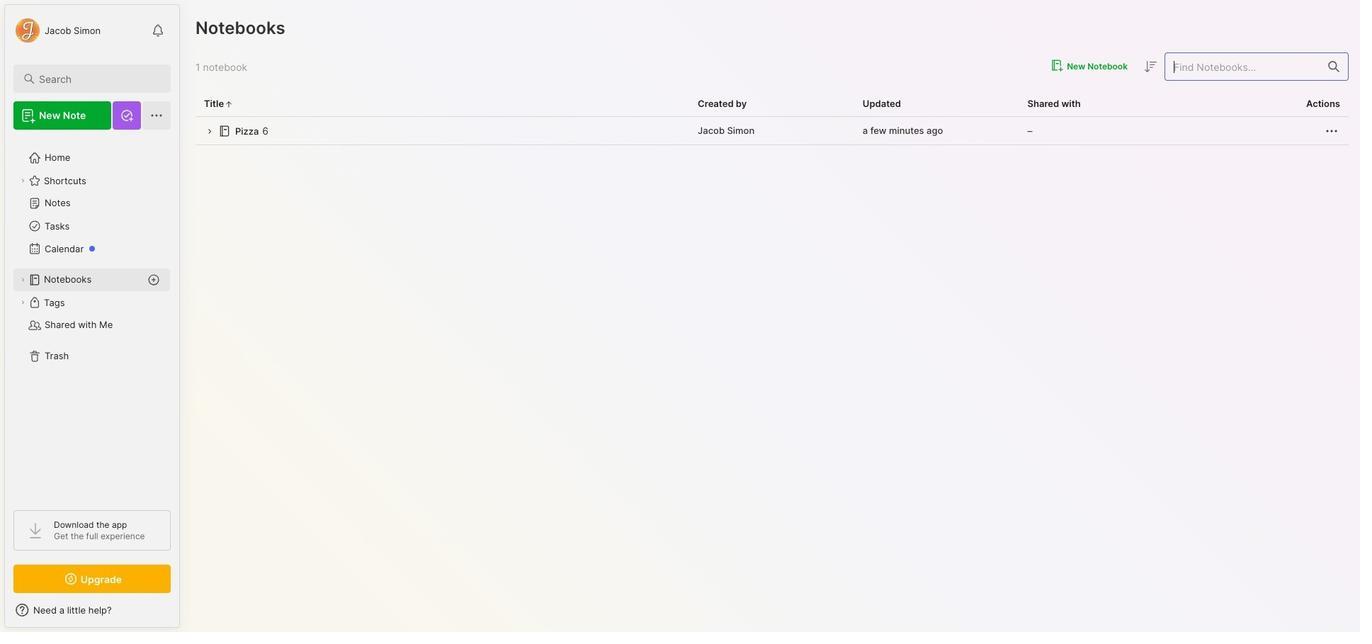 Task type: vqa. For each thing, say whether or not it's contained in the screenshot.
bottommost Add
no



Task type: describe. For each thing, give the bounding box(es) containing it.
main element
[[0, 0, 184, 632]]

arrow image
[[204, 126, 215, 137]]

expand tags image
[[18, 298, 27, 307]]

WHAT'S NEW field
[[5, 599, 179, 622]]

More actions field
[[1324, 122, 1341, 139]]

Search text field
[[39, 72, 158, 86]]

expand notebooks image
[[18, 276, 27, 284]]

more actions image
[[1324, 122, 1341, 139]]



Task type: locate. For each thing, give the bounding box(es) containing it.
Find Notebooks… text field
[[1166, 55, 1320, 78]]

tree inside main element
[[5, 138, 179, 498]]

tree
[[5, 138, 179, 498]]

Sort field
[[1142, 58, 1159, 75]]

sort options image
[[1142, 58, 1159, 75]]

none search field inside main element
[[39, 70, 158, 87]]

row
[[196, 117, 1349, 145]]

None search field
[[39, 70, 158, 87]]

click to collapse image
[[179, 606, 190, 623]]

Account field
[[13, 16, 101, 45]]



